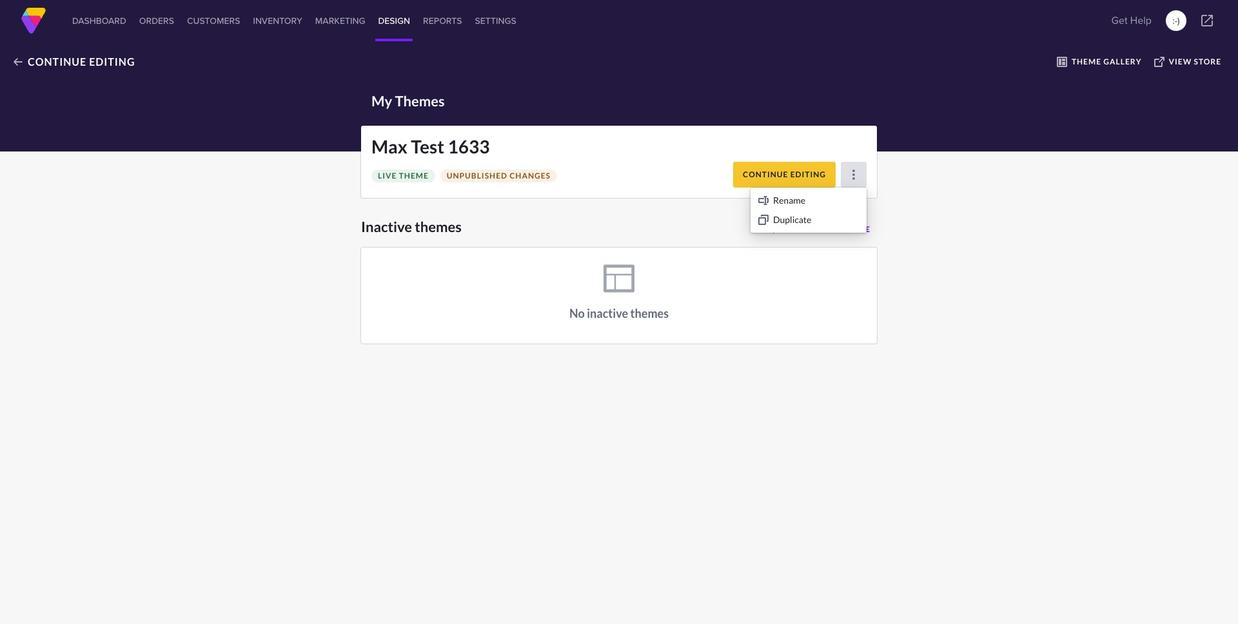 Task type: vqa. For each thing, say whether or not it's contained in the screenshot.
store
yes



Task type: describe. For each thing, give the bounding box(es) containing it.
unpublished changes
[[447, 171, 551, 181]]

)
[[1177, 14, 1180, 27]]

0 horizontal spatial themes
[[415, 218, 462, 235]]

max
[[371, 135, 407, 157]]

1 vertical spatial continue editing button
[[733, 162, 836, 188]]

get help
[[1111, 13, 1152, 28]]

duplicate
[[773, 214, 811, 225]]

theme gallery button
[[1050, 52, 1148, 72]]

reports button
[[420, 0, 465, 41]]

customers button
[[184, 0, 243, 41]]

get help link
[[1107, 8, 1155, 34]]

dashboard link
[[70, 0, 129, 41]]

inactive themes
[[361, 218, 462, 235]]

marketing button
[[313, 0, 368, 41]]

no
[[569, 306, 585, 320]]

theme inside button
[[841, 225, 870, 234]]

view
[[1169, 57, 1192, 66]]

test
[[411, 135, 444, 157]]

inactive
[[361, 218, 412, 235]]

live
[[378, 171, 397, 181]]

inventory button
[[250, 0, 305, 41]]

store
[[1194, 57, 1221, 66]]

get
[[1111, 13, 1128, 28]]

rename link
[[754, 191, 863, 210]]

reports
[[423, 14, 462, 27]]

theme gallery
[[1072, 57, 1142, 66]]

gallery
[[1103, 57, 1142, 66]]

orders
[[139, 14, 174, 27]]

rename
[[773, 195, 805, 206]]

create new theme button
[[762, 220, 877, 240]]

1 vertical spatial continue editing
[[743, 170, 826, 179]]

max test 1633
[[371, 135, 490, 157]]

my
[[371, 92, 392, 110]]

:-) link
[[1166, 10, 1186, 31]]

inactive
[[587, 306, 628, 320]]

help
[[1130, 13, 1152, 28]]

design button
[[376, 0, 413, 41]]

:-)
[[1172, 14, 1180, 27]]

no inactive themes
[[569, 306, 669, 320]]



Task type: locate. For each thing, give the bounding box(es) containing it.
1 horizontal spatial continue editing button
[[733, 162, 836, 188]]

0 horizontal spatial continue editing
[[28, 55, 135, 68]]

dashboard
[[72, 14, 126, 27]]

0 horizontal spatial theme
[[399, 171, 429, 181]]

unpublished
[[447, 171, 507, 181]]

1 horizontal spatial continue
[[743, 170, 788, 179]]

editing up rename link
[[790, 170, 826, 179]]

view store button
[[1147, 52, 1228, 72]]

continue down dashboard image on the top left of the page
[[28, 55, 86, 68]]

0 vertical spatial themes
[[415, 218, 462, 235]]

themes
[[415, 218, 462, 235], [630, 306, 669, 320]]

settings button
[[472, 0, 519, 41]]

my themes
[[371, 92, 445, 110]]

continue editing down dashboard
[[28, 55, 135, 68]]

new
[[818, 225, 839, 234]]

live theme
[[378, 171, 429, 181]]

menu containing rename
[[751, 188, 867, 233]]

theme right live in the top left of the page
[[399, 171, 429, 181]]

1 horizontal spatial themes
[[630, 306, 669, 320]]

duplicate link
[[754, 210, 863, 230]]

theme
[[399, 171, 429, 181], [841, 225, 870, 234]]

design
[[378, 14, 410, 27]]

volusion-logo link
[[21, 8, 46, 34]]

continue editing
[[28, 55, 135, 68], [743, 170, 826, 179]]

1 horizontal spatial editing
[[790, 170, 826, 179]]

editing down dashboard
[[89, 55, 135, 68]]

customers
[[187, 14, 240, 27]]

1 vertical spatial themes
[[630, 306, 669, 320]]

0 horizontal spatial editing
[[89, 55, 135, 68]]

continue
[[28, 55, 86, 68], [743, 170, 788, 179]]

1 vertical spatial theme
[[841, 225, 870, 234]]

dashboard image
[[21, 8, 46, 34]]

menu
[[751, 188, 867, 233]]

view store
[[1169, 57, 1221, 66]]

marketing
[[315, 14, 365, 27]]

orders button
[[137, 0, 177, 41]]

continue editing up rename
[[743, 170, 826, 179]]

0 vertical spatial editing
[[89, 55, 135, 68]]

0 vertical spatial continue editing button
[[6, 51, 142, 73]]

editing
[[89, 55, 135, 68], [790, 170, 826, 179]]

continue up rename
[[743, 170, 788, 179]]

continue editing button up rename
[[733, 162, 836, 188]]

themes
[[395, 92, 445, 110]]

settings
[[475, 14, 516, 27]]

0 horizontal spatial continue editing button
[[6, 51, 142, 73]]

0 horizontal spatial continue
[[28, 55, 86, 68]]

0 vertical spatial continue
[[28, 55, 86, 68]]

:-
[[1172, 14, 1177, 27]]

1 horizontal spatial theme
[[841, 225, 870, 234]]

themes right 'inactive'
[[630, 306, 669, 320]]

1 vertical spatial editing
[[790, 170, 826, 179]]

create
[[784, 225, 816, 234]]

continue editing button down dashboard
[[6, 51, 142, 73]]

1633
[[448, 135, 490, 157]]

themes right inactive
[[415, 218, 462, 235]]

create new theme
[[784, 225, 870, 234]]

changes
[[510, 171, 551, 181]]

0 vertical spatial theme
[[399, 171, 429, 181]]

1 horizontal spatial continue editing
[[743, 170, 826, 179]]

continue editing button
[[6, 51, 142, 73], [733, 162, 836, 188]]

inventory
[[253, 14, 302, 27]]

0 vertical spatial continue editing
[[28, 55, 135, 68]]

theme right new
[[841, 225, 870, 234]]

theme
[[1072, 57, 1101, 66]]

1 vertical spatial continue
[[743, 170, 788, 179]]



